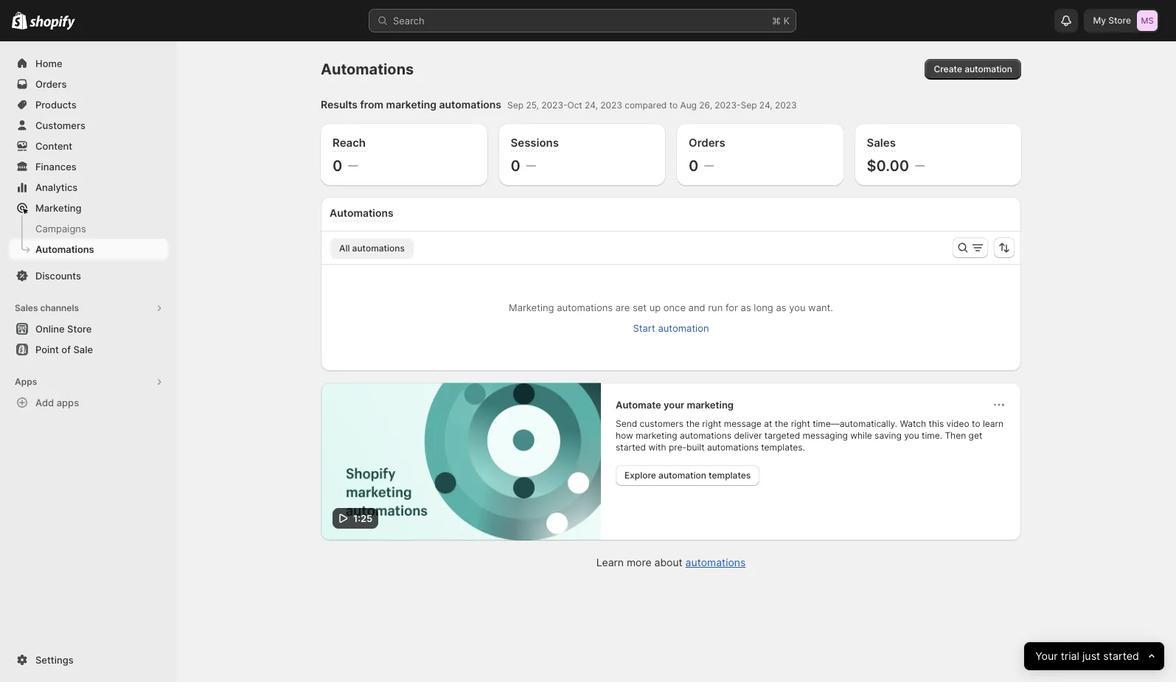 Task type: locate. For each thing, give the bounding box(es) containing it.
1:25 button
[[321, 383, 601, 541]]

marketing for your
[[687, 399, 734, 411]]

1 0 from the left
[[333, 157, 343, 174]]

— inside reach 0 —
[[348, 159, 358, 171]]

automation down once
[[658, 322, 709, 334]]

1 horizontal spatial as
[[776, 302, 787, 314]]

right up targeted
[[791, 418, 811, 429]]

create automation link
[[925, 59, 1022, 80]]

2023-
[[542, 100, 568, 111], [715, 100, 741, 111]]

the up targeted
[[775, 418, 789, 429]]

1 horizontal spatial 0
[[511, 157, 521, 174]]

1 vertical spatial you
[[905, 430, 920, 441]]

0 horizontal spatial marketing
[[35, 202, 82, 214]]

1 horizontal spatial 2023-
[[715, 100, 741, 111]]

learn
[[597, 556, 624, 569]]

all automations button
[[331, 238, 414, 259]]

store up sale
[[67, 323, 92, 335]]

2 vertical spatial automations
[[35, 243, 94, 255]]

then
[[945, 430, 967, 441]]

my store image
[[1138, 10, 1158, 31]]

message
[[724, 418, 762, 429]]

automations link
[[686, 556, 746, 569]]

1 2023 from the left
[[601, 100, 623, 111]]

25,
[[526, 100, 539, 111]]

0 horizontal spatial sep
[[508, 100, 524, 111]]

channels
[[40, 302, 79, 314]]

0 vertical spatial started
[[616, 442, 646, 453]]

as right the for
[[741, 302, 752, 314]]

0 inside reach 0 —
[[333, 157, 343, 174]]

automation for create
[[965, 63, 1013, 75]]

1 sep from the left
[[508, 100, 524, 111]]

1 horizontal spatial you
[[905, 430, 920, 441]]

customers
[[35, 120, 86, 131]]

as right long
[[776, 302, 787, 314]]

2 — from the left
[[527, 159, 536, 171]]

pre-
[[669, 442, 687, 453]]

1 vertical spatial sales
[[15, 302, 38, 314]]

0 horizontal spatial as
[[741, 302, 752, 314]]

orders for orders 0 —
[[689, 136, 726, 150]]

— for orders 0 —
[[705, 159, 714, 171]]

1 vertical spatial marketing
[[687, 399, 734, 411]]

0 horizontal spatial 24,
[[585, 100, 598, 111]]

automate your marketing
[[616, 399, 734, 411]]

orders inside orders link
[[35, 78, 67, 90]]

2 0 from the left
[[511, 157, 521, 174]]

started down the how
[[616, 442, 646, 453]]

0 horizontal spatial orders
[[35, 78, 67, 90]]

are
[[616, 302, 630, 314]]

the
[[686, 418, 700, 429], [775, 418, 789, 429]]

2 the from the left
[[775, 418, 789, 429]]

add apps
[[35, 397, 79, 409]]

2 vertical spatial automation
[[659, 470, 707, 481]]

1 the from the left
[[686, 418, 700, 429]]

video
[[947, 418, 970, 429]]

2023- right 26, at top
[[715, 100, 741, 111]]

1 horizontal spatial 24,
[[760, 100, 773, 111]]

sep left 25,
[[508, 100, 524, 111]]

customers link
[[9, 115, 168, 136]]

you
[[790, 302, 806, 314], [905, 430, 920, 441]]

the up the 'built'
[[686, 418, 700, 429]]

orders for orders
[[35, 78, 67, 90]]

automation right create
[[965, 63, 1013, 75]]

apps button
[[9, 372, 168, 392]]

apps
[[57, 397, 79, 409]]

oct
[[568, 100, 583, 111]]

1 horizontal spatial sep
[[741, 100, 757, 111]]

0 inside sessions 0 —
[[511, 157, 521, 174]]

0 vertical spatial automation
[[965, 63, 1013, 75]]

create
[[934, 63, 963, 75]]

to left aug
[[670, 100, 678, 111]]

— for sessions 0 —
[[527, 159, 536, 171]]

2023
[[601, 100, 623, 111], [775, 100, 797, 111]]

0 vertical spatial automations
[[321, 60, 414, 78]]

2 right from the left
[[791, 418, 811, 429]]

1 2023- from the left
[[542, 100, 568, 111]]

campaigns
[[35, 223, 86, 235]]

1 vertical spatial orders
[[689, 136, 726, 150]]

to up 'get'
[[972, 418, 981, 429]]

2 vertical spatial marketing
[[636, 430, 678, 441]]

0 horizontal spatial 2023
[[601, 100, 623, 111]]

0 horizontal spatial to
[[670, 100, 678, 111]]

1 vertical spatial to
[[972, 418, 981, 429]]

1 horizontal spatial the
[[775, 418, 789, 429]]

automations
[[439, 98, 502, 111], [352, 243, 405, 254], [557, 302, 613, 314], [680, 430, 732, 441], [707, 442, 759, 453], [686, 556, 746, 569]]

0 down aug
[[689, 157, 699, 174]]

2 horizontal spatial marketing
[[687, 399, 734, 411]]

sales up online at the left
[[15, 302, 38, 314]]

0 vertical spatial sales
[[867, 136, 896, 150]]

sales inside sales $0.00 —
[[867, 136, 896, 150]]

you left want. at the top of page
[[790, 302, 806, 314]]

start automation link
[[624, 318, 718, 339]]

0 down sessions
[[511, 157, 521, 174]]

24, right 26, at top
[[760, 100, 773, 111]]

shopify image
[[30, 15, 75, 30]]

marketing right your
[[687, 399, 734, 411]]

24,
[[585, 100, 598, 111], [760, 100, 773, 111]]

1 horizontal spatial store
[[1109, 15, 1132, 26]]

0 horizontal spatial marketing
[[386, 98, 437, 111]]

point of sale
[[35, 344, 93, 356]]

store right the my
[[1109, 15, 1132, 26]]

from
[[360, 98, 384, 111]]

0 horizontal spatial 0
[[333, 157, 343, 174]]

your trial just started
[[1036, 650, 1140, 663]]

marketing link
[[9, 198, 168, 218]]

results from marketing automations sep 25, 2023-oct 24, 2023 compared to aug 26, 2023-sep 24, 2023
[[321, 98, 797, 111]]

1 vertical spatial automations
[[330, 207, 394, 219]]

customers
[[640, 418, 684, 429]]

1 vertical spatial automation
[[658, 322, 709, 334]]

1 horizontal spatial sales
[[867, 136, 896, 150]]

automation
[[965, 63, 1013, 75], [658, 322, 709, 334], [659, 470, 707, 481]]

to inside 'results from marketing automations sep 25, 2023-oct 24, 2023 compared to aug 26, 2023-sep 24, 2023'
[[670, 100, 678, 111]]

orders down 26, at top
[[689, 136, 726, 150]]

to
[[670, 100, 678, 111], [972, 418, 981, 429]]

0 vertical spatial store
[[1109, 15, 1132, 26]]

while
[[851, 430, 873, 441]]

marketing up with
[[636, 430, 678, 441]]

all automations
[[339, 243, 405, 254]]

— down 26, at top
[[705, 159, 714, 171]]

your trial just started button
[[1025, 643, 1165, 671]]

— down sessions
[[527, 159, 536, 171]]

automations
[[321, 60, 414, 78], [330, 207, 394, 219], [35, 243, 94, 255]]

sales channels button
[[9, 298, 168, 319]]

1 horizontal spatial 2023
[[775, 100, 797, 111]]

start
[[633, 322, 656, 334]]

0 vertical spatial marketing
[[386, 98, 437, 111]]

1 vertical spatial started
[[1104, 650, 1140, 663]]

explore
[[625, 470, 657, 481]]

send customers the right message at the right time—automatically. watch this video to learn how marketing automations deliver targeted messaging while saving you time. then get started with pre-built automations templates.
[[616, 418, 1004, 453]]

deliver
[[734, 430, 762, 441]]

1 horizontal spatial to
[[972, 418, 981, 429]]

2 24, from the left
[[760, 100, 773, 111]]

— down reach
[[348, 159, 358, 171]]

right up the 'built'
[[703, 418, 722, 429]]

1:25
[[353, 513, 373, 524]]

automations inside automations link
[[35, 243, 94, 255]]

started right just
[[1104, 650, 1140, 663]]

1 horizontal spatial right
[[791, 418, 811, 429]]

1 — from the left
[[348, 159, 358, 171]]

1 horizontal spatial marketing
[[636, 430, 678, 441]]

my store
[[1094, 15, 1132, 26]]

marketing automations are set up once and run for as long as you want.
[[509, 302, 834, 314]]

0 inside orders 0 —
[[689, 157, 699, 174]]

0 down reach
[[333, 157, 343, 174]]

automations up all automations
[[330, 207, 394, 219]]

0 vertical spatial to
[[670, 100, 678, 111]]

templates
[[709, 470, 751, 481]]

0 horizontal spatial the
[[686, 418, 700, 429]]

automations up the 'built'
[[680, 430, 732, 441]]

0 horizontal spatial you
[[790, 302, 806, 314]]

settings link
[[9, 650, 168, 671]]

marketing right from
[[386, 98, 437, 111]]

24, right oct
[[585, 100, 598, 111]]

point of sale button
[[0, 339, 177, 360]]

marketing
[[35, 202, 82, 214], [509, 302, 554, 314]]

as
[[741, 302, 752, 314], [776, 302, 787, 314]]

sales
[[867, 136, 896, 150], [15, 302, 38, 314]]

1 vertical spatial marketing
[[509, 302, 554, 314]]

3 — from the left
[[705, 159, 714, 171]]

1 vertical spatial store
[[67, 323, 92, 335]]

1 horizontal spatial marketing
[[509, 302, 554, 314]]

analytics link
[[9, 177, 168, 198]]

online store
[[35, 323, 92, 335]]

marketing
[[386, 98, 437, 111], [687, 399, 734, 411], [636, 430, 678, 441]]

you down watch
[[905, 430, 920, 441]]

campaigns link
[[9, 218, 168, 239]]

0 horizontal spatial 2023-
[[542, 100, 568, 111]]

orders down home
[[35, 78, 67, 90]]

— inside sessions 0 —
[[527, 159, 536, 171]]

2 2023- from the left
[[715, 100, 741, 111]]

reach
[[333, 136, 366, 150]]

sales up the $0.00 on the right top of the page
[[867, 136, 896, 150]]

started inside dropdown button
[[1104, 650, 1140, 663]]

— for sales $0.00 —
[[916, 159, 925, 171]]

sales inside button
[[15, 302, 38, 314]]

2023- right 25,
[[542, 100, 568, 111]]

up
[[650, 302, 661, 314]]

home
[[35, 58, 62, 69]]

shopify image
[[12, 12, 27, 30]]

sessions
[[511, 136, 559, 150]]

0 horizontal spatial started
[[616, 442, 646, 453]]

2 horizontal spatial 0
[[689, 157, 699, 174]]

how
[[616, 430, 634, 441]]

— right the $0.00 on the right top of the page
[[916, 159, 925, 171]]

automation down pre- at bottom right
[[659, 470, 707, 481]]

3 0 from the left
[[689, 157, 699, 174]]

0 horizontal spatial right
[[703, 418, 722, 429]]

sep right 26, at top
[[741, 100, 757, 111]]

analytics
[[35, 181, 78, 193]]

1 horizontal spatial started
[[1104, 650, 1140, 663]]

0 vertical spatial marketing
[[35, 202, 82, 214]]

0 vertical spatial orders
[[35, 78, 67, 90]]

— inside orders 0 —
[[705, 159, 714, 171]]

of
[[61, 344, 71, 356]]

0 horizontal spatial sales
[[15, 302, 38, 314]]

automations right the all
[[352, 243, 405, 254]]

— for reach 0 —
[[348, 159, 358, 171]]

0 horizontal spatial store
[[67, 323, 92, 335]]

settings
[[35, 654, 74, 666]]

— inside sales $0.00 —
[[916, 159, 925, 171]]

products link
[[9, 94, 168, 115]]

automations up from
[[321, 60, 414, 78]]

want.
[[809, 302, 834, 314]]

1 horizontal spatial orders
[[689, 136, 726, 150]]

send
[[616, 418, 638, 429]]

store inside the online store link
[[67, 323, 92, 335]]

automations down campaigns on the left top
[[35, 243, 94, 255]]

4 — from the left
[[916, 159, 925, 171]]

store for online store
[[67, 323, 92, 335]]

point of sale link
[[9, 339, 168, 360]]



Task type: describe. For each thing, give the bounding box(es) containing it.
long
[[754, 302, 774, 314]]

saving
[[875, 430, 902, 441]]

content link
[[9, 136, 168, 156]]

messaging
[[803, 430, 848, 441]]

content
[[35, 140, 72, 152]]

and
[[689, 302, 706, 314]]

more
[[627, 556, 652, 569]]

home link
[[9, 53, 168, 74]]

0 for orders 0 —
[[689, 157, 699, 174]]

your
[[664, 399, 685, 411]]

online store button
[[0, 319, 177, 339]]

this
[[929, 418, 944, 429]]

⌘ k
[[772, 15, 790, 27]]

1 right from the left
[[703, 418, 722, 429]]

start automation
[[633, 322, 709, 334]]

templates.
[[762, 442, 805, 453]]

sale
[[73, 344, 93, 356]]

apps
[[15, 376, 37, 387]]

marketing for marketing automations are set up once and run for as long as you want.
[[509, 302, 554, 314]]

automate
[[616, 399, 662, 411]]

finances
[[35, 161, 77, 173]]

reach 0 —
[[333, 136, 366, 174]]

add
[[35, 397, 54, 409]]

time—automatically.
[[813, 418, 898, 429]]

automations inside button
[[352, 243, 405, 254]]

orders 0 —
[[689, 136, 726, 174]]

learn
[[983, 418, 1004, 429]]

targeted
[[765, 430, 801, 441]]

sales $0.00 —
[[867, 136, 925, 174]]

automation for start
[[658, 322, 709, 334]]

0 vertical spatial you
[[790, 302, 806, 314]]

products
[[35, 99, 77, 111]]

compared
[[625, 100, 667, 111]]

started inside send customers the right message at the right time—automatically. watch this video to learn how marketing automations deliver targeted messaging while saving you time. then get started with pre-built automations templates.
[[616, 442, 646, 453]]

marketing inside send customers the right message at the right time—automatically. watch this video to learn how marketing automations deliver targeted messaging while saving you time. then get started with pre-built automations templates.
[[636, 430, 678, 441]]

learn more about automations
[[597, 556, 746, 569]]

sales for channels
[[15, 302, 38, 314]]

marketing for marketing
[[35, 202, 82, 214]]

0 for sessions 0 —
[[511, 157, 521, 174]]

explore automation templates
[[625, 470, 751, 481]]

just
[[1083, 650, 1101, 663]]

sales channels
[[15, 302, 79, 314]]

create automation
[[934, 63, 1013, 75]]

2 2023 from the left
[[775, 100, 797, 111]]

finances link
[[9, 156, 168, 177]]

1 as from the left
[[741, 302, 752, 314]]

aug
[[681, 100, 697, 111]]

my
[[1094, 15, 1107, 26]]

results
[[321, 98, 358, 111]]

your
[[1036, 650, 1058, 663]]

automations link
[[9, 239, 168, 260]]

orders link
[[9, 74, 168, 94]]

trial
[[1061, 650, 1080, 663]]

0 for reach 0 —
[[333, 157, 343, 174]]

search
[[393, 15, 425, 27]]

sessions 0 —
[[511, 136, 559, 174]]

automations left are
[[557, 302, 613, 314]]

store for my store
[[1109, 15, 1132, 26]]

2 sep from the left
[[741, 100, 757, 111]]

discounts link
[[9, 266, 168, 286]]

26,
[[700, 100, 713, 111]]

with
[[649, 442, 667, 453]]

point
[[35, 344, 59, 356]]

$0.00
[[867, 157, 910, 174]]

sales for $0.00
[[867, 136, 896, 150]]

automations left 25,
[[439, 98, 502, 111]]

marketing for from
[[386, 98, 437, 111]]

online store link
[[9, 319, 168, 339]]

k
[[784, 15, 790, 27]]

at
[[764, 418, 773, 429]]

to inside send customers the right message at the right time—automatically. watch this video to learn how marketing automations deliver targeted messaging while saving you time. then get started with pre-built automations templates.
[[972, 418, 981, 429]]

automations right about
[[686, 556, 746, 569]]

once
[[664, 302, 686, 314]]

you inside send customers the right message at the right time—automatically. watch this video to learn how marketing automations deliver targeted messaging while saving you time. then get started with pre-built automations templates.
[[905, 430, 920, 441]]

2 as from the left
[[776, 302, 787, 314]]

online
[[35, 323, 65, 335]]

run
[[708, 302, 723, 314]]

set
[[633, 302, 647, 314]]

automations down deliver
[[707, 442, 759, 453]]

automation for explore
[[659, 470, 707, 481]]

time.
[[922, 430, 943, 441]]

1 24, from the left
[[585, 100, 598, 111]]

get
[[969, 430, 983, 441]]

⌘
[[772, 15, 781, 27]]

watch
[[900, 418, 927, 429]]

add apps button
[[9, 392, 168, 413]]



Task type: vqa. For each thing, say whether or not it's contained in the screenshot.


